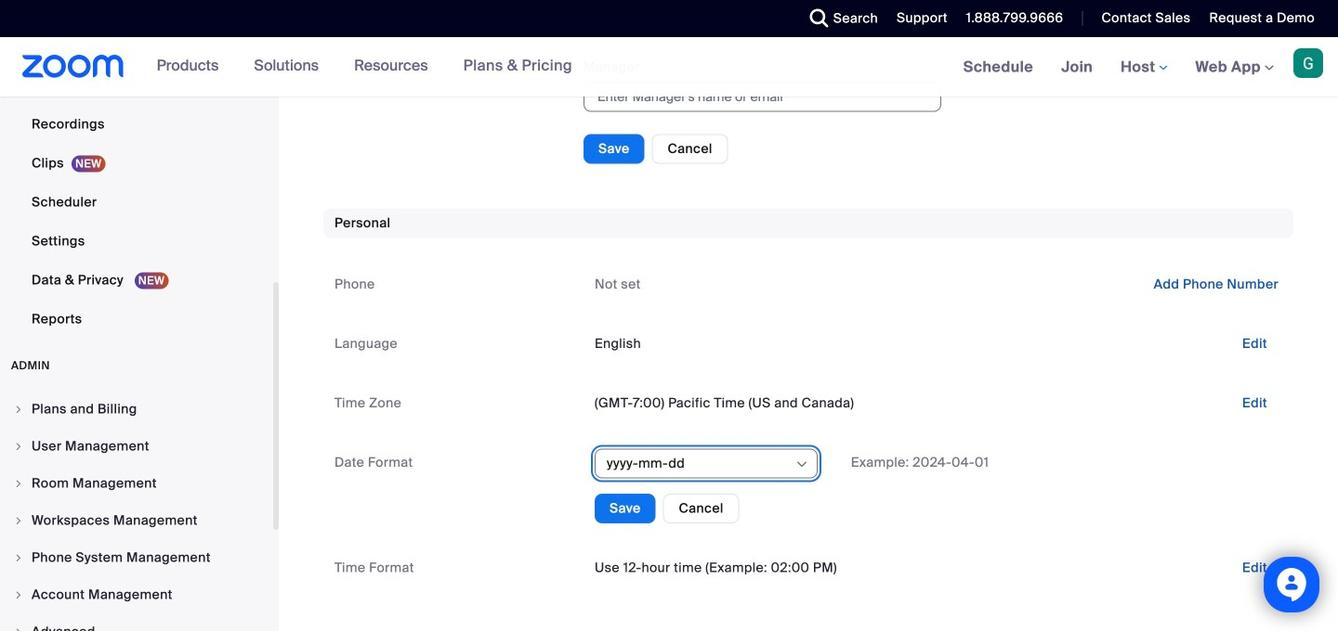 Task type: describe. For each thing, give the bounding box(es) containing it.
right image for seventh menu item from the top of the admin menu menu
[[13, 627, 24, 632]]

side navigation navigation
[[0, 0, 279, 632]]

personal menu menu
[[0, 0, 273, 340]]

zoom logo image
[[22, 55, 124, 78]]

6 menu item from the top
[[0, 578, 273, 613]]

right image for fifth menu item from the bottom of the admin menu menu
[[13, 479, 24, 490]]

profile picture image
[[1293, 48, 1323, 78]]



Task type: vqa. For each thing, say whether or not it's contained in the screenshot.
the Profile picture
yes



Task type: locate. For each thing, give the bounding box(es) containing it.
3 right image from the top
[[13, 590, 24, 601]]

product information navigation
[[143, 37, 586, 97]]

2 vertical spatial right image
[[13, 553, 24, 564]]

2 right image from the top
[[13, 516, 24, 527]]

right image for 2nd menu item from the bottom of the admin menu menu
[[13, 590, 24, 601]]

5 menu item from the top
[[0, 541, 273, 576]]

banner
[[0, 37, 1338, 98]]

4 menu item from the top
[[0, 504, 273, 539]]

meetings navigation
[[949, 37, 1338, 98]]

1 right image from the top
[[13, 479, 24, 490]]

menu item
[[0, 392, 273, 427], [0, 429, 273, 465], [0, 466, 273, 502], [0, 504, 273, 539], [0, 541, 273, 576], [0, 578, 273, 613], [0, 615, 273, 632]]

right image for third menu item from the bottom
[[13, 553, 24, 564]]

1 right image from the top
[[13, 404, 24, 415]]

7 menu item from the top
[[0, 615, 273, 632]]

1 vertical spatial right image
[[13, 516, 24, 527]]

e.g. Product Manager text field
[[584, 0, 941, 30]]

2 menu item from the top
[[0, 429, 273, 465]]

2 right image from the top
[[13, 441, 24, 453]]

right image
[[13, 404, 24, 415], [13, 441, 24, 453], [13, 590, 24, 601], [13, 627, 24, 632]]

3 menu item from the top
[[0, 466, 273, 502]]

4 right image from the top
[[13, 627, 24, 632]]

0 vertical spatial right image
[[13, 479, 24, 490]]

admin menu menu
[[0, 392, 273, 632]]

right image
[[13, 479, 24, 490], [13, 516, 24, 527], [13, 553, 24, 564]]

right image for 4th menu item
[[13, 516, 24, 527]]

right image for 7th menu item from the bottom
[[13, 404, 24, 415]]

right image for second menu item from the top
[[13, 441, 24, 453]]

1 menu item from the top
[[0, 392, 273, 427]]

3 right image from the top
[[13, 553, 24, 564]]



